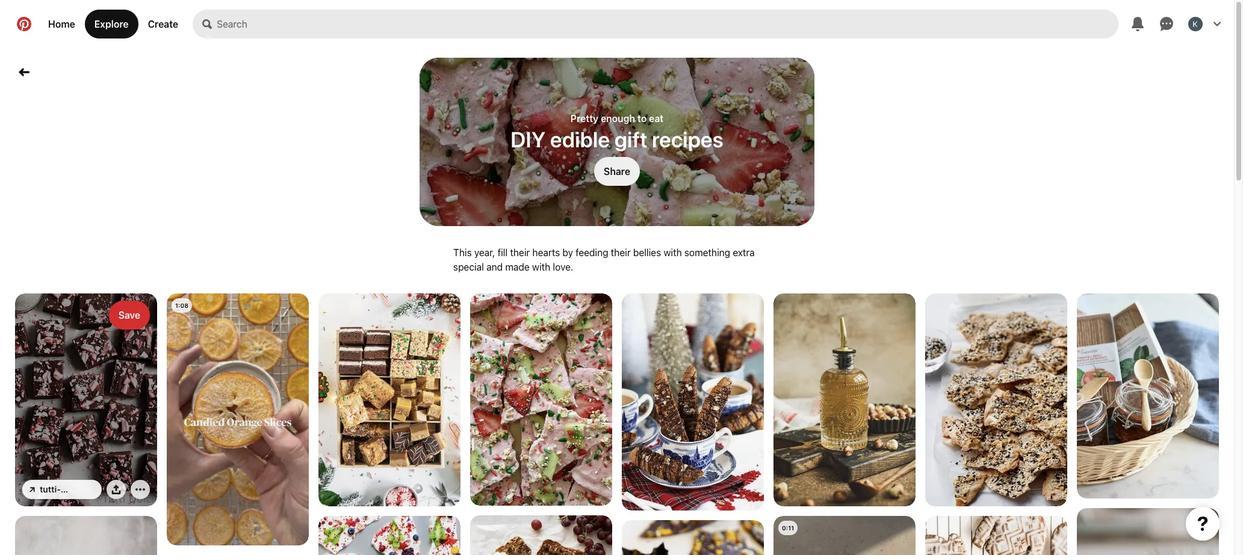 Task type: describe. For each thing, give the bounding box(es) containing it.
explore link
[[85, 10, 138, 39]]

eat
[[649, 113, 664, 124]]

chili and garlic olive oil gift basket - satori design for living #handmadegifts #giftsinajar #giftbasket image
[[1077, 294, 1219, 499]]

diy
[[511, 126, 546, 152]]

love.
[[553, 262, 573, 273]]

filled with the rich flavors of the holidays, this simple and delicious homemade peppermint mocha fudge makes a festive holiday treat! image
[[15, 294, 157, 507]]

1 their from the left
[[510, 247, 530, 258]]

share button
[[594, 157, 640, 186]]

something
[[684, 247, 730, 258]]

year,
[[474, 247, 495, 258]]

this contains an image of: strawberry yogurt bark - feeding tiny bellies image
[[470, 294, 612, 507]]

this year, fill their hearts by feeding their bellies with something extra special and made with love.
[[453, 247, 755, 273]]

this contains an image of: homemade everything crackers image
[[925, 294, 1067, 507]]

this
[[453, 247, 472, 258]]

0 horizontal spatial with
[[532, 262, 550, 273]]

holiday bar box (six festive recipes) - cloudy kitchen image
[[318, 294, 461, 507]]

this contains an image of: homemade vanilla extract image
[[774, 517, 916, 556]]

explore
[[94, 19, 129, 30]]

share
[[604, 166, 630, 177]]

this contains an image of: hazelnut syrup recipe image
[[774, 294, 916, 507]]

made
[[505, 262, 530, 273]]

recipes
[[652, 126, 724, 152]]

create link
[[138, 10, 188, 39]]

2 their from the left
[[611, 247, 631, 258]]

surprise your loved ones with a pretty homemade gift they'll enjoy using. these infused olive oil recipes are simple to prepare and have many flavor options such as lemon and thyme, chili oil, and herb-infused oil. image
[[15, 517, 157, 556]]

feeding
[[576, 247, 608, 258]]

link image
[[30, 488, 35, 493]]

gift
[[615, 126, 647, 152]]

edible
[[550, 126, 610, 152]]

by
[[563, 247, 573, 258]]

fill
[[498, 247, 508, 258]]

home link
[[39, 10, 85, 39]]

festive yogurt bark image
[[318, 517, 461, 556]]



Task type: locate. For each thing, give the bounding box(es) containing it.
1 vertical spatial with
[[532, 262, 550, 273]]

0 horizontal spatial their
[[510, 247, 530, 258]]

this vegan recipe for orange zest and sea salt bark creates the perfect sweet-and-salty edible gift idea. image
[[622, 521, 764, 556]]

you'll love this easy and delicious candied almond recipe! it's the perfect gift in a jar for christmas and the holidays! with free printable gift tag. image
[[1077, 509, 1219, 556]]

pretty enough to eat diy edible gift recipes
[[511, 113, 724, 152]]

hearts
[[532, 247, 560, 258]]

their left the bellies
[[611, 247, 631, 258]]

their
[[510, 247, 530, 258], [611, 247, 631, 258]]

0 vertical spatial with
[[664, 247, 682, 258]]

bellies
[[633, 247, 661, 258]]

save list
[[0, 294, 1234, 556]]

kendall parks image
[[1188, 17, 1203, 31]]

my adorable embossed gingerbread cookies are made with carved rolling pins for a beautifully detailed look that's practically effortless to achieve. embossed cookies are the perfect easy christmas cookie for busy holiday cooks. image
[[925, 517, 1067, 556]]

enough
[[601, 113, 635, 124]]

1 horizontal spatial their
[[611, 247, 631, 258]]

1 horizontal spatial with
[[664, 247, 682, 258]]

diy edible gift recipes image
[[420, 58, 815, 226]]

special
[[453, 262, 484, 273]]

with down hearts
[[532, 262, 550, 273]]

create
[[148, 19, 178, 30]]

the very best gingerbread biscotti recipe - the suburban soapbox image
[[622, 294, 764, 511]]

save
[[118, 310, 140, 321]]

their up made
[[510, 247, 530, 258]]

pretty
[[571, 113, 599, 124]]

to
[[638, 113, 647, 124]]

search icon image
[[202, 19, 212, 29]]

with
[[664, 247, 682, 258], [532, 262, 550, 273]]

extra
[[733, 247, 755, 258]]

with right the bellies
[[664, 247, 682, 258]]

and
[[487, 262, 503, 273]]

Search text field
[[217, 10, 1119, 39]]

homemade gourmet crackers with cranberries - simple to make, tastes way better and costs less than 20% that buying these at gourmet stores! fantastic crackers for creamy cheeses, especially blue cheese. www.recipetineats.com image
[[470, 516, 612, 556]]

this contains an image of: candied orange slices image
[[167, 294, 309, 546]]

home
[[48, 19, 75, 30]]

save button
[[109, 301, 150, 330]]



Task type: vqa. For each thing, say whether or not it's contained in the screenshot.
the right style.
no



